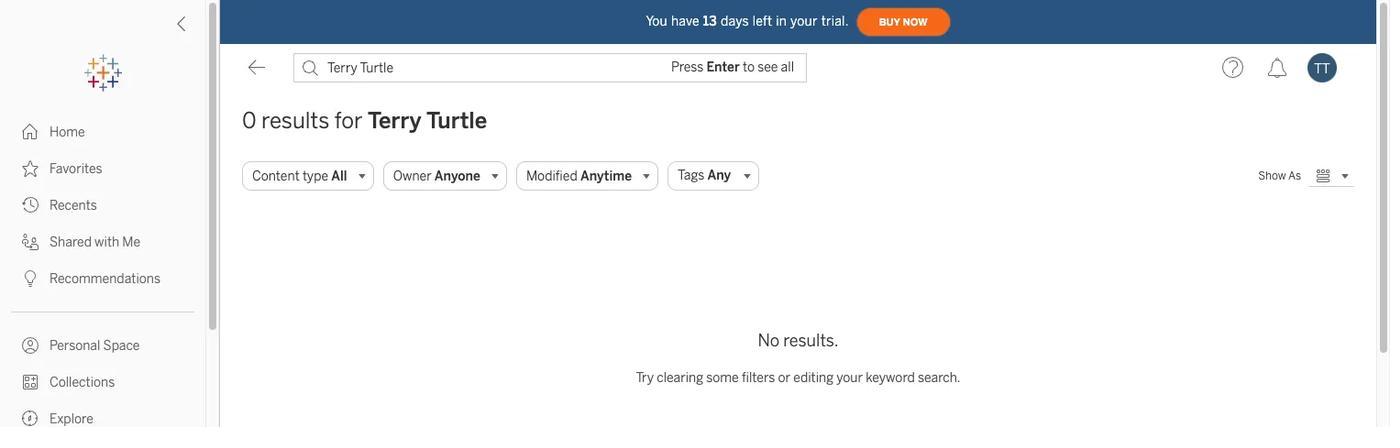 Task type: vqa. For each thing, say whether or not it's contained in the screenshot.
topmost your
yes



Task type: locate. For each thing, give the bounding box(es) containing it.
modified
[[526, 168, 578, 184]]

by text only_f5he34f image inside collections link
[[22, 374, 39, 391]]

4 by text only_f5he34f image from the top
[[22, 234, 39, 250]]

as
[[1289, 170, 1301, 183]]

by text only_f5he34f image left recents
[[22, 197, 39, 214]]

by text only_f5he34f image inside shared with me link
[[22, 234, 39, 250]]

your
[[791, 13, 818, 29], [837, 371, 863, 386]]

0
[[242, 107, 257, 134]]

1 horizontal spatial your
[[837, 371, 863, 386]]

by text only_f5he34f image up by text only_f5he34f icon
[[22, 374, 39, 391]]

5 by text only_f5he34f image from the top
[[22, 271, 39, 287]]

anytime
[[581, 168, 632, 184]]

by text only_f5he34f image for personal space
[[22, 338, 39, 354]]

left
[[753, 13, 772, 29]]

your right the "in"
[[791, 13, 818, 29]]

main navigation. press the up and down arrow keys to access links. element
[[0, 114, 205, 427]]

by text only_f5he34f image for shared with me
[[22, 234, 39, 250]]

1 by text only_f5he34f image from the top
[[22, 124, 39, 140]]

by text only_f5he34f image left recommendations
[[22, 271, 39, 287]]

clearing
[[657, 371, 704, 386]]

0 results for terry turtle
[[242, 107, 487, 134]]

your inside no results. status
[[837, 371, 863, 386]]

7 by text only_f5he34f image from the top
[[22, 374, 39, 391]]

3 by text only_f5he34f image from the top
[[22, 197, 39, 214]]

all
[[331, 168, 347, 184]]

now
[[903, 16, 928, 28]]

content type all
[[252, 168, 347, 184]]

2 by text only_f5he34f image from the top
[[22, 161, 39, 177]]

by text only_f5he34f image left the favorites
[[22, 161, 39, 177]]

main region
[[220, 92, 1377, 427]]

by text only_f5he34f image inside personal space "link"
[[22, 338, 39, 354]]

results
[[261, 107, 330, 134]]

your for in
[[791, 13, 818, 29]]

personal space link
[[0, 327, 205, 364]]

by text only_f5he34f image left home
[[22, 124, 39, 140]]

by text only_f5he34f image inside favorites link
[[22, 161, 39, 177]]

anyone
[[435, 168, 480, 184]]

by text only_f5he34f image
[[22, 124, 39, 140], [22, 161, 39, 177], [22, 197, 39, 214], [22, 234, 39, 250], [22, 271, 39, 287], [22, 338, 39, 354], [22, 374, 39, 391]]

show as
[[1258, 170, 1301, 183]]

personal
[[50, 338, 100, 354]]

by text only_f5he34f image inside home link
[[22, 124, 39, 140]]

0 horizontal spatial your
[[791, 13, 818, 29]]

search.
[[918, 371, 961, 386]]

no results. status
[[636, 329, 961, 403]]

you have 13 days left in your trial.
[[646, 13, 849, 29]]

owner
[[393, 168, 432, 184]]

6 by text only_f5he34f image from the top
[[22, 338, 39, 354]]

or
[[778, 371, 791, 386]]

1 vertical spatial your
[[837, 371, 863, 386]]

try
[[636, 371, 654, 386]]

for
[[335, 107, 363, 134]]

by text only_f5he34f image left the "shared"
[[22, 234, 39, 250]]

modified anytime
[[526, 168, 632, 184]]

recents
[[50, 198, 97, 214]]

your for editing
[[837, 371, 863, 386]]

by text only_f5he34f image for home
[[22, 124, 39, 140]]

try clearing some filters or editing your keyword search.
[[636, 371, 961, 386]]

0 vertical spatial your
[[791, 13, 818, 29]]

by text only_f5he34f image left personal at the left bottom of page
[[22, 338, 39, 354]]

terry
[[368, 107, 422, 134]]

by text only_f5he34f image inside recents link
[[22, 197, 39, 214]]

by text only_f5he34f image
[[22, 411, 39, 427]]

your right editing
[[837, 371, 863, 386]]

shared with me link
[[0, 224, 205, 260]]

by text only_f5he34f image inside recommendations link
[[22, 271, 39, 287]]



Task type: describe. For each thing, give the bounding box(es) containing it.
with
[[95, 235, 119, 250]]

13
[[703, 13, 717, 29]]

buy now button
[[856, 7, 951, 37]]

recommendations link
[[0, 260, 205, 297]]

days
[[721, 13, 749, 29]]

content
[[252, 168, 300, 184]]

shared with me
[[50, 235, 140, 250]]

favorites link
[[0, 150, 205, 187]]

buy
[[879, 16, 900, 28]]

no
[[758, 331, 780, 351]]

space
[[103, 338, 140, 354]]

in
[[776, 13, 787, 29]]

by text only_f5he34f image for recommendations
[[22, 271, 39, 287]]

any
[[708, 168, 731, 183]]

recents link
[[0, 187, 205, 224]]

have
[[671, 13, 700, 29]]

editing
[[794, 371, 834, 386]]

filter bar region
[[242, 161, 1251, 191]]

no results.
[[758, 331, 839, 351]]

tags any
[[678, 168, 731, 183]]

by text only_f5he34f image for collections
[[22, 374, 39, 391]]

buy now
[[879, 16, 928, 28]]

some
[[706, 371, 739, 386]]

collections link
[[0, 364, 205, 401]]

by text only_f5he34f image for recents
[[22, 197, 39, 214]]

collections
[[50, 375, 115, 391]]

tags
[[678, 168, 705, 183]]

trial.
[[821, 13, 849, 29]]

shared
[[50, 235, 92, 250]]

show
[[1258, 170, 1286, 183]]

keyword
[[866, 371, 915, 386]]

type
[[303, 168, 328, 184]]

favorites
[[50, 161, 102, 177]]

me
[[122, 235, 140, 250]]

recommendations
[[50, 271, 161, 287]]

Search for views, metrics, workbooks, and more text field
[[293, 53, 807, 83]]

home
[[50, 125, 85, 140]]

results.
[[783, 331, 839, 351]]

turtle
[[427, 107, 487, 134]]

owner anyone
[[393, 168, 480, 184]]

by text only_f5he34f image for favorites
[[22, 161, 39, 177]]

personal space
[[50, 338, 140, 354]]

filters
[[742, 371, 775, 386]]

navigation panel element
[[0, 55, 205, 427]]

you
[[646, 13, 668, 29]]

home link
[[0, 114, 205, 150]]



